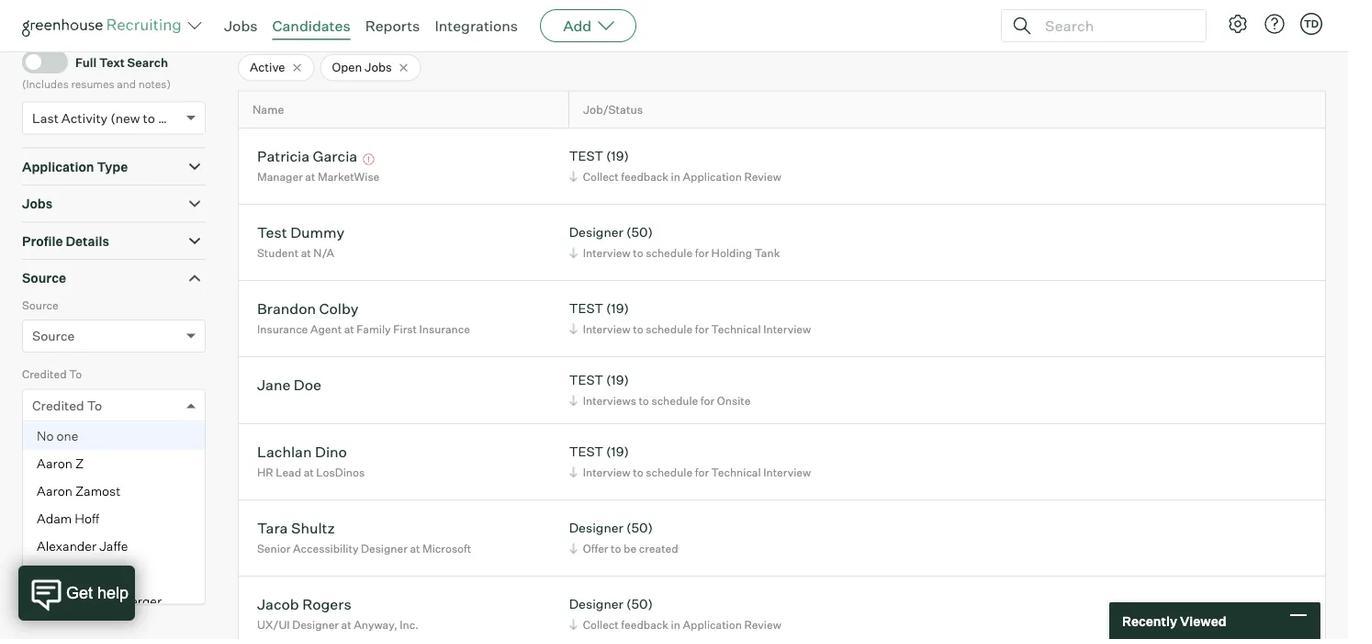 Task type: describe. For each thing, give the bounding box(es) containing it.
collect for test
[[583, 170, 619, 183]]

at inside tara shultz senior accessibility designer at microsoft
[[410, 542, 420, 555]]

jane doe
[[257, 375, 322, 394]]

greenhouse recruiting image
[[22, 15, 187, 37]]

test for insurance agent at family first insurance
[[569, 301, 604, 317]]

family
[[357, 322, 391, 336]]

in for (50)
[[671, 618, 681, 632]]

1 horizontal spatial jobs
[[224, 17, 258, 35]]

generate report
[[907, 22, 1007, 38]]

microsoft
[[423, 542, 471, 555]]

patricia garcia link
[[257, 147, 357, 168]]

credited to element
[[22, 366, 206, 615]]

recently
[[1123, 613, 1178, 629]]

bulk actions
[[1232, 22, 1307, 38]]

test inside test (19) interviews to schedule for onsite
[[569, 372, 604, 388]]

jacob rogers link
[[257, 595, 352, 616]]

anyway,
[[354, 618, 397, 632]]

adam hoff
[[37, 510, 99, 527]]

actions
[[1261, 22, 1307, 38]]

collect for designer
[[583, 618, 619, 632]]

be
[[624, 542, 637, 555]]

test (19) interview to schedule for technical interview for dino
[[569, 444, 811, 479]]

name
[[253, 103, 284, 117]]

interview for brandon colby
[[583, 322, 631, 336]]

at inside brandon colby insurance agent at family first insurance
[[344, 322, 354, 336]]

marketwise
[[318, 170, 380, 183]]

jacob
[[257, 595, 299, 613]]

shultz
[[291, 519, 335, 537]]

profile details
[[22, 233, 109, 249]]

jobs link
[[224, 17, 258, 35]]

jacob rogers ux/ui designer at anyway, inc.
[[257, 595, 419, 632]]

tara shultz senior accessibility designer at microsoft
[[257, 519, 471, 555]]

lachlan dino hr lead at losdinos
[[257, 442, 365, 479]]

resumes
[[71, 77, 114, 91]]

interview to schedule for technical interview link for dino
[[566, 464, 816, 481]]

source element
[[22, 296, 206, 366]]

at inside jacob rogers ux/ui designer at anyway, inc.
[[341, 618, 352, 632]]

test (19) interviews to schedule for onsite
[[569, 372, 751, 408]]

applications
[[375, 20, 448, 36]]

1 vertical spatial to
[[87, 397, 102, 414]]

1 insurance from the left
[[257, 322, 308, 336]]

for for colby
[[695, 322, 709, 336]]

designer (50) interview to schedule for holding tank
[[569, 224, 780, 260]]

aaron zamost option
[[23, 477, 205, 505]]

designer for designer (50) offer to be created
[[569, 520, 624, 536]]

schedule for dummy
[[646, 246, 693, 260]]

allison tuohy
[[37, 566, 116, 582]]

brandon colby insurance agent at family first insurance
[[257, 299, 470, 336]]

amelia wattenberger
[[37, 593, 162, 609]]

jane
[[257, 375, 291, 394]]

n/a
[[314, 246, 334, 260]]

senior
[[257, 542, 291, 555]]

manager at marketwise
[[257, 170, 380, 183]]

showing 38 candidate applications
[[238, 20, 448, 36]]

wattenberger
[[80, 593, 162, 609]]

reset
[[50, 566, 83, 582]]

0 vertical spatial credited to
[[22, 368, 82, 381]]

student
[[257, 246, 299, 260]]

type
[[97, 159, 128, 175]]

integrations
[[435, 17, 518, 35]]

interview for lachlan dino
[[583, 465, 631, 479]]

old)
[[158, 110, 182, 126]]

jane doe link
[[257, 375, 322, 397]]

technical for lachlan dino
[[712, 465, 761, 479]]

jaffe
[[99, 538, 128, 554]]

patricia garcia
[[257, 147, 357, 165]]

lead
[[276, 465, 301, 479]]

allison tuohy option
[[23, 560, 205, 588]]

text
[[99, 55, 125, 69]]

(50) for test dummy
[[626, 224, 653, 240]]

integrations link
[[435, 17, 518, 35]]

alexander jaffe option
[[23, 533, 205, 560]]

(19) for hr lead at losdinos
[[606, 444, 629, 460]]

responsibility
[[22, 446, 111, 462]]

report
[[965, 22, 1007, 38]]

reports link
[[365, 17, 420, 35]]

configure image
[[1227, 13, 1249, 35]]

source for source "element"
[[22, 270, 66, 286]]

to for brandon colby
[[633, 322, 644, 336]]

interview to schedule for technical interview link for colby
[[566, 320, 816, 338]]

first
[[393, 322, 417, 336]]

brandon
[[257, 299, 316, 318]]

patricia garcia has been in application review for more than 5 days image
[[361, 154, 377, 165]]

designer (50) collect feedback in application review
[[569, 596, 782, 632]]

td button
[[1301, 13, 1323, 35]]

test for manager at marketwise
[[569, 148, 604, 164]]

reports
[[365, 17, 420, 35]]

zamost
[[75, 483, 121, 499]]

manager
[[257, 170, 303, 183]]

add candidate
[[1096, 22, 1186, 38]]

dummy
[[290, 223, 345, 241]]

agent
[[310, 322, 342, 336]]

garcia
[[313, 147, 357, 165]]

td button
[[1297, 9, 1326, 39]]

full text search (includes resumes and notes)
[[22, 55, 171, 91]]

showing
[[238, 20, 290, 36]]

open
[[332, 60, 362, 75]]

collect feedback in application review link for test (19)
[[566, 168, 786, 185]]

lachlan dino link
[[257, 442, 347, 464]]

2 vertical spatial source
[[32, 328, 75, 344]]

no one
[[37, 428, 78, 444]]

bulk actions link
[[1212, 14, 1326, 47]]

aaron zamost
[[37, 483, 121, 499]]

open jobs
[[332, 60, 392, 75]]

for inside test (19) interviews to schedule for onsite
[[701, 394, 715, 408]]

application for test
[[683, 170, 742, 183]]

allison
[[37, 566, 77, 582]]

(19) for insurance agent at family first insurance
[[606, 301, 629, 317]]

1 vertical spatial credited
[[32, 397, 84, 414]]

amelia wattenberger option
[[23, 588, 205, 615]]

source for credited to element
[[22, 298, 59, 312]]

(50) inside designer (50) collect feedback in application review
[[626, 596, 653, 612]]

schedule inside test (19) interviews to schedule for onsite
[[652, 394, 698, 408]]

at inside test dummy student at n/a
[[301, 246, 311, 260]]

add button
[[540, 9, 637, 42]]

active
[[250, 60, 285, 75]]

offer to be created link
[[566, 540, 683, 557]]



Task type: vqa. For each thing, say whether or not it's contained in the screenshot.


Task type: locate. For each thing, give the bounding box(es) containing it.
1 review from the top
[[744, 170, 782, 183]]

hr
[[257, 465, 273, 479]]

schedule down interviews to schedule for onsite "link"
[[646, 465, 693, 479]]

checkmark image
[[30, 55, 44, 68]]

3 (50) from the top
[[626, 596, 653, 612]]

1 horizontal spatial add
[[1096, 22, 1121, 38]]

list box
[[23, 422, 205, 615]]

0 horizontal spatial jobs
[[22, 196, 53, 212]]

list box containing no one
[[23, 422, 205, 615]]

(50) inside 'designer (50) interview to schedule for holding tank'
[[626, 224, 653, 240]]

credited
[[22, 368, 67, 381], [32, 397, 84, 414]]

designer for designer (50) interview to schedule for holding tank
[[569, 224, 624, 240]]

credited up no one
[[32, 397, 84, 414]]

insurance down the brandon
[[257, 322, 308, 336]]

to down source "element"
[[69, 368, 82, 381]]

aaron up adam
[[37, 483, 72, 499]]

2 vertical spatial (50)
[[626, 596, 653, 612]]

(19) for manager at marketwise
[[606, 148, 629, 164]]

interviews to schedule for onsite link
[[566, 392, 755, 409]]

at left n/a
[[301, 246, 311, 260]]

add for add candidate
[[1096, 22, 1121, 38]]

amelia
[[37, 593, 77, 609]]

source
[[22, 270, 66, 286], [22, 298, 59, 312], [32, 328, 75, 344]]

collect inside designer (50) collect feedback in application review
[[583, 618, 619, 632]]

2 in from the top
[[671, 618, 681, 632]]

test (19) interview to schedule for technical interview for colby
[[569, 301, 811, 336]]

interview inside 'designer (50) interview to schedule for holding tank'
[[583, 246, 631, 260]]

designer right the accessibility
[[361, 542, 408, 555]]

application for designer
[[683, 618, 742, 632]]

candidates link
[[272, 17, 351, 35]]

collect down offer
[[583, 618, 619, 632]]

(50) inside designer (50) offer to be created
[[626, 520, 653, 536]]

ux/ui
[[257, 618, 290, 632]]

1 vertical spatial review
[[744, 618, 782, 632]]

38
[[293, 20, 309, 36]]

collect down job/status
[[583, 170, 619, 183]]

to inside 'designer (50) interview to schedule for holding tank'
[[633, 246, 644, 260]]

designer inside 'designer (50) interview to schedule for holding tank'
[[569, 224, 624, 240]]

1 (50) from the top
[[626, 224, 653, 240]]

2 test (19) interview to schedule for technical interview from the top
[[569, 444, 811, 479]]

onsite
[[717, 394, 751, 408]]

0 vertical spatial to
[[69, 368, 82, 381]]

4 test from the top
[[569, 444, 604, 460]]

1 vertical spatial (50)
[[626, 520, 653, 536]]

in inside the test (19) collect feedback in application review
[[671, 170, 681, 183]]

1 feedback from the top
[[621, 170, 669, 183]]

feedback inside the test (19) collect feedback in application review
[[621, 170, 669, 183]]

last activity (new to old)
[[32, 110, 182, 126]]

aaron for aaron zamost
[[37, 483, 72, 499]]

1 vertical spatial in
[[671, 618, 681, 632]]

at left microsoft
[[410, 542, 420, 555]]

designer inside tara shultz senior accessibility designer at microsoft
[[361, 542, 408, 555]]

none field inside credited to element
[[32, 390, 37, 421]]

test for hr lead at losdinos
[[569, 444, 604, 460]]

test (19) interview to schedule for technical interview down interview to schedule for holding tank link
[[569, 301, 811, 336]]

0 horizontal spatial to
[[69, 368, 82, 381]]

1 vertical spatial test (19) interview to schedule for technical interview
[[569, 444, 811, 479]]

recently viewed
[[1123, 613, 1227, 629]]

schedule
[[646, 246, 693, 260], [646, 322, 693, 336], [652, 394, 698, 408], [646, 465, 693, 479]]

test inside the test (19) collect feedback in application review
[[569, 148, 604, 164]]

designer down offer
[[569, 596, 624, 612]]

1 vertical spatial collect feedback in application review link
[[566, 616, 786, 634]]

0 vertical spatial interview to schedule for technical interview link
[[566, 320, 816, 338]]

in down created
[[671, 618, 681, 632]]

pipeline
[[22, 483, 73, 499]]

tank
[[755, 246, 780, 260]]

collect feedback in application review link down created
[[566, 616, 786, 634]]

credited to up one on the left bottom
[[32, 397, 102, 414]]

2 vertical spatial jobs
[[22, 196, 53, 212]]

for
[[695, 246, 709, 260], [695, 322, 709, 336], [701, 394, 715, 408], [695, 465, 709, 479]]

accessibility
[[293, 542, 359, 555]]

application inside the test (19) collect feedback in application review
[[683, 170, 742, 183]]

schedule for dino
[[646, 465, 693, 479]]

designer up interview to schedule for holding tank link
[[569, 224, 624, 240]]

at down colby
[[344, 322, 354, 336]]

collect feedback in application review link for designer (50)
[[566, 616, 786, 634]]

offer
[[583, 542, 609, 555]]

at down rogers at bottom left
[[341, 618, 352, 632]]

0 horizontal spatial add
[[563, 17, 592, 35]]

interview for test dummy
[[583, 246, 631, 260]]

(50) up interview to schedule for holding tank link
[[626, 224, 653, 240]]

alexander
[[37, 538, 97, 554]]

2 review from the top
[[744, 618, 782, 632]]

at down patricia garcia link on the top of page
[[305, 170, 315, 183]]

0 horizontal spatial insurance
[[257, 322, 308, 336]]

list box inside credited to element
[[23, 422, 205, 615]]

candidate
[[312, 20, 372, 36]]

1 vertical spatial collect
[[583, 618, 619, 632]]

(19) inside test (19) interviews to schedule for onsite
[[606, 372, 629, 388]]

(19) down interviews on the left bottom
[[606, 444, 629, 460]]

no one option
[[23, 422, 205, 450]]

for up test (19) interviews to schedule for onsite
[[695, 322, 709, 336]]

add inside add candidate link
[[1096, 22, 1121, 38]]

3 (19) from the top
[[606, 372, 629, 388]]

1 collect from the top
[[583, 170, 619, 183]]

and
[[117, 77, 136, 91]]

1 vertical spatial credited to
[[32, 397, 102, 414]]

review for (19)
[[744, 170, 782, 183]]

details
[[66, 233, 109, 249]]

0 vertical spatial (50)
[[626, 224, 653, 240]]

activity
[[61, 110, 108, 126]]

notes)
[[138, 77, 171, 91]]

z
[[75, 455, 84, 471]]

jobs up profile
[[22, 196, 53, 212]]

feedback up 'designer (50) interview to schedule for holding tank'
[[621, 170, 669, 183]]

add for add
[[563, 17, 592, 35]]

in up 'designer (50) interview to schedule for holding tank'
[[671, 170, 681, 183]]

0 vertical spatial collect
[[583, 170, 619, 183]]

in inside designer (50) collect feedback in application review
[[671, 618, 681, 632]]

2 (50) from the top
[[626, 520, 653, 536]]

2 collect from the top
[[583, 618, 619, 632]]

(19) down interview to schedule for holding tank link
[[606, 301, 629, 317]]

(50) up be
[[626, 520, 653, 536]]

add candidate link
[[1059, 14, 1205, 47]]

at inside the lachlan dino hr lead at losdinos
[[304, 465, 314, 479]]

add left candidate
[[1096, 22, 1121, 38]]

review for (50)
[[744, 618, 782, 632]]

0 vertical spatial jobs
[[224, 17, 258, 35]]

to inside test (19) interviews to schedule for onsite
[[639, 394, 649, 408]]

1 horizontal spatial insurance
[[419, 322, 470, 336]]

holding
[[712, 246, 752, 260]]

(new
[[110, 110, 140, 126]]

review inside the test (19) collect feedback in application review
[[744, 170, 782, 183]]

test dummy link
[[257, 223, 345, 244]]

add up job/status
[[563, 17, 592, 35]]

last
[[32, 110, 59, 126]]

patricia
[[257, 147, 310, 165]]

(includes
[[22, 77, 69, 91]]

technical up onsite
[[712, 322, 761, 336]]

one
[[57, 428, 78, 444]]

1 test from the top
[[569, 148, 604, 164]]

2 technical from the top
[[712, 465, 761, 479]]

tasks
[[75, 483, 112, 499]]

(19) up interviews on the left bottom
[[606, 372, 629, 388]]

interview to schedule for technical interview link up test (19) interviews to schedule for onsite
[[566, 320, 816, 338]]

1 aaron from the top
[[37, 455, 72, 471]]

test (19) collect feedback in application review
[[569, 148, 782, 183]]

for for dummy
[[695, 246, 709, 260]]

schedule inside 'designer (50) interview to schedule for holding tank'
[[646, 246, 693, 260]]

dino
[[315, 442, 347, 461]]

designer up offer
[[569, 520, 624, 536]]

candidate reports are now available! apply filters and select "view in app" element
[[884, 14, 1052, 47]]

1 vertical spatial feedback
[[621, 618, 669, 632]]

rogers
[[302, 595, 352, 613]]

reset filters
[[50, 566, 123, 582]]

feedback inside designer (50) collect feedback in application review
[[621, 618, 669, 632]]

reset filters button
[[22, 557, 132, 591]]

application type
[[22, 159, 128, 175]]

aaron inside 'option'
[[37, 483, 72, 499]]

feedback down created
[[621, 618, 669, 632]]

colby
[[319, 299, 359, 318]]

0 vertical spatial feedback
[[621, 170, 669, 183]]

designer inside designer (50) offer to be created
[[569, 520, 624, 536]]

2 test from the top
[[569, 301, 604, 317]]

jobs
[[224, 17, 258, 35], [365, 60, 392, 75], [22, 196, 53, 212]]

in
[[671, 170, 681, 183], [671, 618, 681, 632]]

generate
[[907, 22, 963, 38]]

in for (19)
[[671, 170, 681, 183]]

review
[[744, 170, 782, 183], [744, 618, 782, 632]]

technical for brandon colby
[[712, 322, 761, 336]]

inc.
[[400, 618, 419, 632]]

jobs up active
[[224, 17, 258, 35]]

collect
[[583, 170, 619, 183], [583, 618, 619, 632]]

feedback for (19)
[[621, 170, 669, 183]]

collect inside the test (19) collect feedback in application review
[[583, 170, 619, 183]]

filters
[[86, 566, 123, 582]]

2 aaron from the top
[[37, 483, 72, 499]]

for down interviews to schedule for onsite "link"
[[695, 465, 709, 479]]

designer for designer (50) collect feedback in application review
[[569, 596, 624, 612]]

aaron z
[[37, 455, 84, 471]]

interviews
[[583, 394, 636, 408]]

collect feedback in application review link
[[566, 168, 786, 185], [566, 616, 786, 634]]

adam
[[37, 510, 72, 527]]

designer inside designer (50) collect feedback in application review
[[569, 596, 624, 612]]

to up no one option
[[87, 397, 102, 414]]

adam hoff option
[[23, 505, 205, 533]]

schedule up test (19) interviews to schedule for onsite
[[646, 322, 693, 336]]

for inside 'designer (50) interview to schedule for holding tank'
[[695, 246, 709, 260]]

(50)
[[626, 224, 653, 240], [626, 520, 653, 536], [626, 596, 653, 612]]

interview
[[583, 246, 631, 260], [583, 322, 631, 336], [764, 322, 811, 336], [583, 465, 631, 479], [764, 465, 811, 479]]

generate report button
[[884, 14, 1052, 47]]

schedule for colby
[[646, 322, 693, 336]]

to inside designer (50) offer to be created
[[611, 542, 621, 555]]

1 technical from the top
[[712, 322, 761, 336]]

aaron z option
[[23, 450, 205, 477]]

review inside designer (50) collect feedback in application review
[[744, 618, 782, 632]]

schedule left holding
[[646, 246, 693, 260]]

losdinos
[[316, 465, 365, 479]]

aaron left z
[[37, 455, 72, 471]]

credited up no
[[22, 368, 67, 381]]

2 insurance from the left
[[419, 322, 470, 336]]

(19) inside the test (19) collect feedback in application review
[[606, 148, 629, 164]]

2 (19) from the top
[[606, 301, 629, 317]]

search
[[127, 55, 168, 69]]

application inside designer (50) collect feedback in application review
[[683, 618, 742, 632]]

aaron inside option
[[37, 455, 72, 471]]

for for dino
[[695, 465, 709, 479]]

for left holding
[[695, 246, 709, 260]]

1 (19) from the top
[[606, 148, 629, 164]]

last activity (new to old) option
[[32, 110, 182, 126]]

interview to schedule for holding tank link
[[566, 244, 785, 262]]

1 collect feedback in application review link from the top
[[566, 168, 786, 185]]

insurance right first
[[419, 322, 470, 336]]

feedback for (50)
[[621, 618, 669, 632]]

1 horizontal spatial to
[[87, 397, 102, 414]]

2 horizontal spatial jobs
[[365, 60, 392, 75]]

add inside add "popup button"
[[563, 17, 592, 35]]

to for lachlan dino
[[633, 465, 644, 479]]

designer (50) offer to be created
[[569, 520, 679, 555]]

designer inside jacob rogers ux/ui designer at anyway, inc.
[[292, 618, 339, 632]]

1 vertical spatial source
[[22, 298, 59, 312]]

1 test (19) interview to schedule for technical interview from the top
[[569, 301, 811, 336]]

(19) down job/status
[[606, 148, 629, 164]]

for left onsite
[[701, 394, 715, 408]]

4 (19) from the top
[[606, 444, 629, 460]]

0 vertical spatial credited
[[22, 368, 67, 381]]

0 vertical spatial technical
[[712, 322, 761, 336]]

to for test dummy
[[633, 246, 644, 260]]

schedule left onsite
[[652, 394, 698, 408]]

hoff
[[75, 510, 99, 527]]

tara shultz link
[[257, 519, 335, 540]]

1 interview to schedule for technical interview link from the top
[[566, 320, 816, 338]]

1 in from the top
[[671, 170, 681, 183]]

at
[[305, 170, 315, 183], [301, 246, 311, 260], [344, 322, 354, 336], [304, 465, 314, 479], [410, 542, 420, 555], [341, 618, 352, 632]]

0 vertical spatial collect feedback in application review link
[[566, 168, 786, 185]]

alexander jaffe
[[37, 538, 128, 554]]

no
[[37, 428, 54, 444]]

job/status
[[583, 103, 643, 117]]

technical down onsite
[[712, 465, 761, 479]]

None field
[[32, 390, 37, 421]]

bulk
[[1232, 22, 1258, 38]]

collect feedback in application review link up 'designer (50) interview to schedule for holding tank'
[[566, 168, 786, 185]]

1 vertical spatial interview to schedule for technical interview link
[[566, 464, 816, 481]]

viewed
[[1180, 613, 1227, 629]]

2 feedback from the top
[[621, 618, 669, 632]]

0 vertical spatial review
[[744, 170, 782, 183]]

created
[[639, 542, 679, 555]]

test (19) interview to schedule for technical interview down interviews to schedule for onsite "link"
[[569, 444, 811, 479]]

0 vertical spatial source
[[22, 270, 66, 286]]

1 vertical spatial aaron
[[37, 483, 72, 499]]

2 collect feedback in application review link from the top
[[566, 616, 786, 634]]

aaron for aaron z
[[37, 455, 72, 471]]

to for tara shultz
[[611, 542, 621, 555]]

1 vertical spatial jobs
[[365, 60, 392, 75]]

(50) for tara shultz
[[626, 520, 653, 536]]

designer down jacob rogers 'link' at the bottom
[[292, 618, 339, 632]]

at right 'lead'
[[304, 465, 314, 479]]

0 vertical spatial in
[[671, 170, 681, 183]]

credited to up no one
[[22, 368, 82, 381]]

2 interview to schedule for technical interview link from the top
[[566, 464, 816, 481]]

(50) down be
[[626, 596, 653, 612]]

0 vertical spatial aaron
[[37, 455, 72, 471]]

0 vertical spatial test (19) interview to schedule for technical interview
[[569, 301, 811, 336]]

jobs right open
[[365, 60, 392, 75]]

3 test from the top
[[569, 372, 604, 388]]

Search candidates field
[[22, 14, 206, 44]]

Search text field
[[1041, 12, 1190, 39]]

1 vertical spatial technical
[[712, 465, 761, 479]]

interview to schedule for technical interview link down interviews to schedule for onsite "link"
[[566, 464, 816, 481]]



